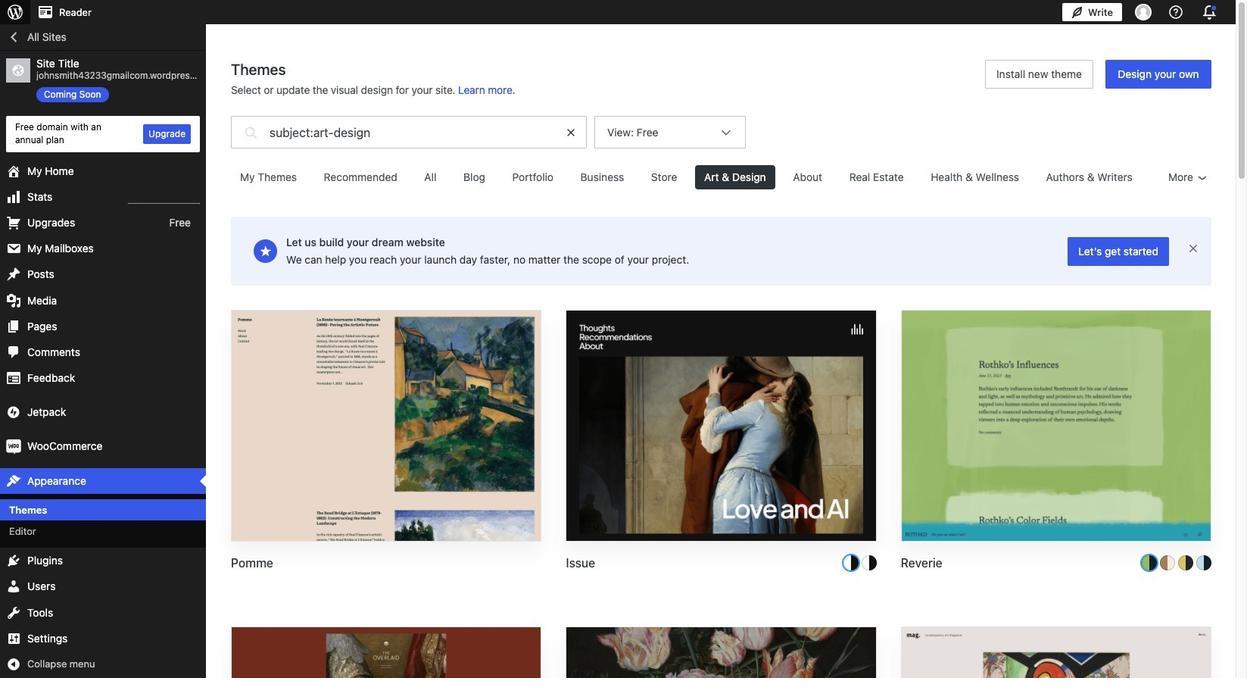 Task type: vqa. For each thing, say whether or not it's contained in the screenshot.
main content
no



Task type: describe. For each thing, give the bounding box(es) containing it.
my profile image
[[1136, 4, 1152, 20]]

Search search field
[[270, 117, 556, 148]]

manage your sites image
[[6, 3, 24, 21]]

highest hourly views 0 image
[[128, 194, 200, 204]]

clear search image
[[566, 127, 577, 138]]

manage your notifications image
[[1200, 2, 1221, 23]]

1 img image from the top
[[6, 405, 21, 420]]

pomme is a simple portfolio theme for painters. image
[[232, 311, 541, 543]]



Task type: locate. For each thing, give the bounding box(es) containing it.
covr is a simple and straightforward theme designed for a sleek presentation of images. with its full width images home template, covr makes any photography blog, portfolio or blog beautiful and enjoyable to browse through. contrasting with the immersiveness is its highly functional single post template. use covr to present your work, display your photos or tell your stories. image
[[567, 627, 876, 678]]

issue is a magazine theme focused on sizable typography and imagery to grow your blog posts, reviews, artwork, and news. image
[[567, 311, 876, 543]]

help image
[[1168, 3, 1186, 21]]

dismiss image
[[1188, 242, 1200, 254]]

2 img image from the top
[[6, 439, 21, 454]]

0 vertical spatial img image
[[6, 405, 21, 420]]

None search field
[[231, 112, 587, 152]]

overlaid displays large titles and excerpts that scroll over an image on the homepage and neat single pages for the users that want their blogging to be simple. image
[[232, 627, 541, 678]]

1 vertical spatial img image
[[6, 439, 21, 454]]

open search image
[[241, 112, 260, 152]]

img image
[[6, 405, 21, 420], [6, 439, 21, 454]]

artly is a wordpress theme designed for blogs and magazines. its modern, offset layout for posts and pages comes in three style variations, allowing you to showcase your content in a visually stunning and functional way. with artly, you can display your content beautifully and efficiently, all in a package that is easy to use and customize. image
[[902, 627, 1212, 678]]

reverie is a blogging theme inspired by the work of mark rothko. image
[[902, 311, 1212, 543]]



